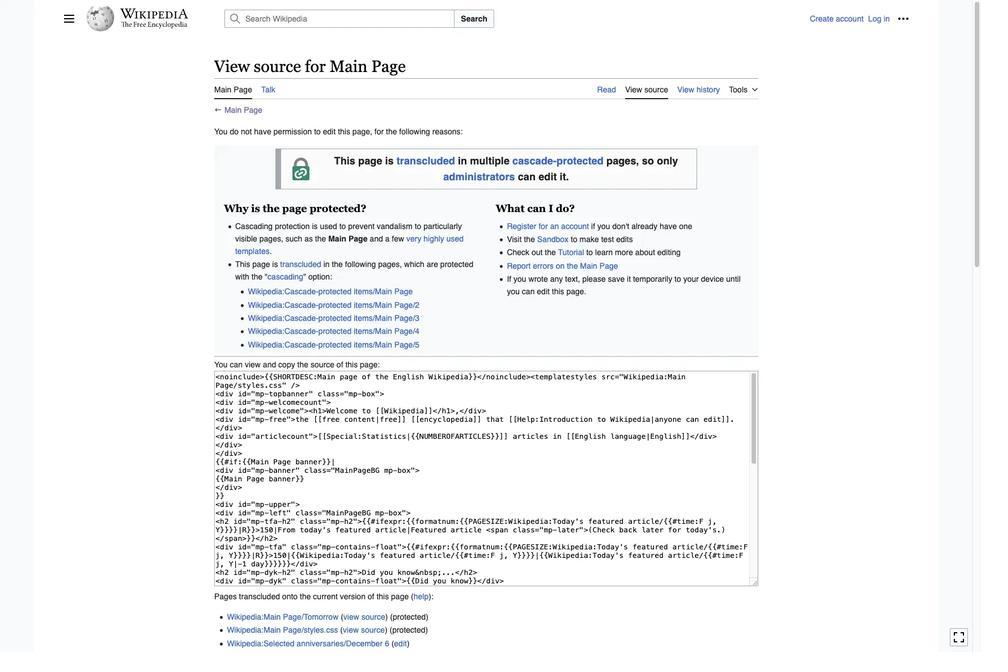 Task type: locate. For each thing, give the bounding box(es) containing it.
of right version
[[368, 592, 375, 601]]

the inside the cascading protection is used to prevent vandalism to particularly visible pages, such as the
[[315, 234, 326, 243]]

can down "wrote"
[[522, 287, 535, 296]]

this down any
[[552, 287, 565, 296]]

for left an
[[539, 222, 548, 231]]

0 vertical spatial in
[[884, 14, 890, 23]]

Search Wikipedia search field
[[225, 10, 455, 28]]

1 vertical spatial main page link
[[225, 105, 262, 114]]

page/2
[[395, 300, 420, 309]]

)
[[429, 592, 432, 601], [385, 612, 388, 621], [385, 626, 388, 635], [407, 639, 410, 648]]

protected right are
[[441, 260, 474, 269]]

protected up wikipedia:cascade-protected items/main page/5 link at the left of the page
[[319, 327, 352, 336]]

" inside in the following pages, which are protected with the "
[[265, 272, 268, 281]]

2 items/main from the top
[[354, 300, 392, 309]]

(protected) up edit link
[[390, 626, 428, 635]]

view source for main page element
[[214, 99, 759, 652]]

transcluded link up cascading " option:
[[280, 260, 321, 269]]

1 vertical spatial transcluded link
[[280, 260, 321, 269]]

0 vertical spatial transcluded link
[[397, 155, 455, 167]]

permission
[[274, 127, 312, 136]]

view source link for wikipedia:main page/styles.css
[[343, 626, 385, 635]]

2 view source link from the top
[[343, 626, 385, 635]]

2 horizontal spatial pages,
[[607, 155, 639, 167]]

0 vertical spatial for
[[305, 57, 326, 75]]

transcluded left onto
[[239, 592, 280, 601]]

cascade-
[[513, 155, 557, 167]]

transcluded link down reasons:
[[397, 155, 455, 167]]

on
[[556, 261, 565, 270]]

1 horizontal spatial have
[[660, 222, 677, 231]]

have inside register for an account if you don't already have one visit the sandbox to make test edits check out the tutorial to learn more about editing report errors on the main page if you wrote any text, please save it temporarily to your device until you can edit this page.
[[660, 222, 677, 231]]

(protected)
[[390, 612, 429, 621], [390, 626, 428, 635]]

highly
[[424, 234, 445, 243]]

i
[[549, 203, 554, 215]]

protected up the it.
[[557, 155, 604, 167]]

check
[[507, 248, 530, 257]]

0 vertical spatial transcluded
[[397, 155, 455, 167]]

0 horizontal spatial transcluded link
[[280, 260, 321, 269]]

0 horizontal spatial transcluded
[[239, 592, 280, 601]]

of down wikipedia:cascade-protected items/main page/5 link at the left of the page
[[337, 360, 343, 369]]

page inside wikipedia:cascade-protected items/main page wikipedia:cascade-protected items/main page/2 wikipedia:cascade-protected items/main page/3 wikipedia:cascade-protected items/main page/4 wikipedia:cascade-protected items/main page/5
[[395, 287, 413, 296]]

0 vertical spatial pages,
[[607, 155, 639, 167]]

view for view history
[[678, 85, 695, 94]]

main page link up "← main page"
[[214, 78, 252, 99]]

pages, inside in the following pages, which are protected with the "
[[378, 260, 402, 269]]

page down page,
[[358, 155, 383, 167]]

this inside the this page is transcluded in multiple cascade-protected pages, so only administrators can edit it.
[[334, 155, 356, 167]]

0 horizontal spatial account
[[561, 222, 589, 231]]

3 items/main from the top
[[354, 314, 392, 323]]

account left if
[[561, 222, 589, 231]]

transcluded up cascading " option:
[[280, 260, 321, 269]]

is inside the this page is transcluded in multiple cascade-protected pages, so only administrators can edit it.
[[385, 155, 394, 167]]

pages, up .
[[260, 234, 283, 243]]

if
[[591, 222, 595, 231]]

is
[[385, 155, 394, 167], [251, 203, 260, 215], [312, 222, 318, 231], [272, 260, 278, 269]]

1 horizontal spatial used
[[447, 234, 464, 243]]

0 vertical spatial of
[[337, 360, 343, 369]]

0 vertical spatial you
[[214, 127, 228, 136]]

wikipedia:cascade-protected items/main page/2 link
[[248, 300, 420, 309]]

page,
[[353, 127, 373, 136]]

0 horizontal spatial for
[[305, 57, 326, 75]]

cascading
[[235, 222, 273, 231]]

1 vertical spatial view source link
[[343, 626, 385, 635]]

following left reasons:
[[399, 127, 430, 136]]

0 horizontal spatial pages,
[[260, 234, 283, 243]]

your
[[684, 275, 699, 284]]

1 vertical spatial following
[[345, 260, 376, 269]]

view history
[[678, 85, 720, 94]]

have
[[254, 127, 271, 136], [660, 222, 677, 231]]

view right read
[[626, 85, 643, 94]]

0 vertical spatial account
[[836, 14, 864, 23]]

read link
[[597, 78, 616, 98]]

in up 'administrators' link
[[458, 155, 467, 167]]

1 " from the left
[[265, 272, 268, 281]]

transcluded inside the this page is transcluded in multiple cascade-protected pages, so only administrators can edit it.
[[397, 155, 455, 167]]

1 vertical spatial account
[[561, 222, 589, 231]]

you can view and copy the source of this page:
[[214, 360, 380, 369]]

main up the please in the top right of the page
[[580, 261, 598, 270]]

main page link up not
[[225, 105, 262, 114]]

pages, left the "so"
[[607, 155, 639, 167]]

0 vertical spatial used
[[320, 222, 337, 231]]

if
[[507, 275, 512, 284]]

view left copy
[[245, 360, 261, 369]]

for down search wikipedia search field
[[305, 57, 326, 75]]

edit right 6 at the bottom left of page
[[394, 639, 407, 648]]

0 vertical spatial main page link
[[214, 78, 252, 99]]

0 vertical spatial view source link
[[344, 612, 385, 621]]

transcluded down reasons:
[[397, 155, 455, 167]]

do?
[[556, 203, 575, 215]]

you do not have permission to edit this page, for the following reasons:
[[214, 127, 463, 136]]

the right 'on'
[[567, 261, 578, 270]]

2 horizontal spatial transcluded
[[397, 155, 455, 167]]

to up tutorial
[[571, 235, 578, 244]]

account
[[836, 14, 864, 23], [561, 222, 589, 231]]

this page is transcluded in multiple cascade-protected pages, so only administrators can edit it.
[[334, 155, 678, 183]]

the right the as
[[315, 234, 326, 243]]

1 vertical spatial transcluded
[[280, 260, 321, 269]]

can left i
[[528, 203, 546, 215]]

main right ←
[[225, 105, 242, 114]]

current
[[313, 592, 338, 601]]

5 items/main from the top
[[354, 340, 392, 349]]

(protected) down help link on the left bottom of page
[[390, 612, 429, 621]]

source left the view history
[[645, 85, 669, 94]]

1 vertical spatial this
[[235, 260, 250, 269]]

the right page,
[[386, 127, 397, 136]]

view up "anniversaries/december" on the bottom left of page
[[343, 626, 359, 635]]

view up 'main page'
[[214, 57, 250, 75]]

following
[[399, 127, 430, 136], [345, 260, 376, 269]]

protected up wikipedia:cascade-protected items/main page/3 link
[[319, 300, 352, 309]]

view down version
[[344, 612, 359, 621]]

register
[[507, 222, 537, 231]]

menu image
[[64, 13, 75, 24]]

wikipedia:cascade-protected items/main page wikipedia:cascade-protected items/main page/2 wikipedia:cascade-protected items/main page/3 wikipedia:cascade-protected items/main page/4 wikipedia:cascade-protected items/main page/5
[[248, 287, 420, 349]]

view source link up 6 at the bottom left of page
[[343, 626, 385, 635]]

errors
[[533, 261, 554, 270]]

create account log in
[[810, 14, 890, 23]]

to right permission
[[314, 127, 321, 136]]

main page
[[214, 85, 252, 94]]

1 vertical spatial have
[[660, 222, 677, 231]]

transcluded link for option:
[[280, 260, 321, 269]]

1 horizontal spatial account
[[836, 14, 864, 23]]

in up option:
[[324, 260, 330, 269]]

main
[[330, 57, 368, 75], [214, 85, 232, 94], [225, 105, 242, 114], [328, 234, 347, 243], [580, 261, 598, 270]]

0 vertical spatial and
[[370, 234, 383, 243]]

1 wikipedia:cascade- from the top
[[248, 287, 319, 296]]

personal tools navigation
[[810, 10, 913, 28]]

( down version
[[341, 612, 344, 621]]

1 vertical spatial wikipedia:main
[[227, 626, 281, 635]]

wikipedia:cascade-protected items/main page/5 link
[[248, 340, 420, 349]]

learn
[[595, 248, 613, 257]]

1 horizontal spatial following
[[399, 127, 430, 136]]

tutorial
[[558, 248, 584, 257]]

edit left the it.
[[539, 171, 557, 183]]

0 vertical spatial have
[[254, 127, 271, 136]]

can down cascade-
[[518, 171, 536, 183]]

1 horizontal spatial transcluded
[[280, 260, 321, 269]]

0 horizontal spatial this
[[235, 260, 250, 269]]

and left copy
[[263, 360, 276, 369]]

1 vertical spatial for
[[375, 127, 384, 136]]

main right the as
[[328, 234, 347, 243]]

pages, inside the this page is transcluded in multiple cascade-protected pages, so only administrators can edit it.
[[607, 155, 639, 167]]

register for an account if you don't already have one visit the sandbox to make test edits check out the tutorial to learn more about editing report errors on the main page if you wrote any text, please save it temporarily to your device until you can edit this page.
[[507, 222, 741, 296]]

← main page
[[214, 105, 262, 114]]

1 vertical spatial and
[[263, 360, 276, 369]]

account inside "personal tools" navigation
[[836, 14, 864, 23]]

1 horizontal spatial in
[[458, 155, 467, 167]]

the right with
[[252, 272, 263, 281]]

more
[[615, 248, 633, 257]]

in right log
[[884, 14, 890, 23]]

1 items/main from the top
[[354, 287, 392, 296]]

have left one
[[660, 222, 677, 231]]

1 vertical spatial used
[[447, 234, 464, 243]]

what can i do?
[[496, 203, 575, 215]]

1 view source link from the top
[[344, 612, 385, 621]]

in
[[884, 14, 890, 23], [458, 155, 467, 167], [324, 260, 330, 269]]

" left option:
[[303, 272, 306, 281]]

edits
[[617, 235, 633, 244]]

of
[[337, 360, 343, 369], [368, 592, 375, 601]]

1 horizontal spatial view
[[626, 85, 643, 94]]

1 horizontal spatial transcluded link
[[397, 155, 455, 167]]

1 horizontal spatial of
[[368, 592, 375, 601]]

used inside the cascading protection is used to prevent vandalism to particularly visible pages, such as the
[[320, 222, 337, 231]]

tutorial link
[[558, 248, 584, 257]]

0 horizontal spatial "
[[265, 272, 268, 281]]

2 vertical spatial pages,
[[378, 260, 402, 269]]

1 vertical spatial pages,
[[260, 234, 283, 243]]

main page link down prevent
[[328, 234, 368, 243]]

view left the history
[[678, 85, 695, 94]]

"
[[265, 272, 268, 281], [303, 272, 306, 281]]

1 vertical spatial in
[[458, 155, 467, 167]]

account left log
[[836, 14, 864, 23]]

fullscreen image
[[954, 632, 965, 643]]

:
[[432, 592, 434, 601]]

1 horizontal spatial "
[[303, 272, 306, 281]]

in inside the this page is transcluded in multiple cascade-protected pages, so only administrators can edit it.
[[458, 155, 467, 167]]

0 horizontal spatial following
[[345, 260, 376, 269]]

0 vertical spatial this
[[334, 155, 356, 167]]

an
[[550, 222, 559, 231]]

used down protected?
[[320, 222, 337, 231]]

protected down wikipedia:cascade-protected items/main page/4 link
[[319, 340, 352, 349]]

(
[[411, 592, 414, 601], [341, 612, 344, 621], [340, 626, 343, 635], [392, 639, 394, 648]]

edit down "wrote"
[[537, 287, 550, 296]]

this up with
[[235, 260, 250, 269]]

vandalism
[[377, 222, 413, 231]]

2 vertical spatial view
[[343, 626, 359, 635]]

this down you do not have permission to edit this page, for the following reasons:
[[334, 155, 356, 167]]

to left 'your'
[[675, 275, 682, 284]]

2 horizontal spatial in
[[884, 14, 890, 23]]

for right page,
[[375, 127, 384, 136]]

0 horizontal spatial used
[[320, 222, 337, 231]]

edit inside register for an account if you don't already have one visit the sandbox to make test edits check out the tutorial to learn more about editing report errors on the main page if you wrote any text, please save it temporarily to your device until you can edit this page.
[[537, 287, 550, 296]]

pages, left which
[[378, 260, 402, 269]]

2 horizontal spatial for
[[539, 222, 548, 231]]

transcluded
[[397, 155, 455, 167], [280, 260, 321, 269], [239, 592, 280, 601]]

help
[[414, 592, 429, 601]]

main up ←
[[214, 85, 232, 94]]

page
[[372, 57, 406, 75], [234, 85, 252, 94], [244, 105, 262, 114], [349, 234, 368, 243], [600, 261, 618, 270], [395, 287, 413, 296]]

why
[[224, 203, 249, 215]]

0 vertical spatial view
[[245, 360, 261, 369]]

2 you from the top
[[214, 360, 228, 369]]

edit
[[323, 127, 336, 136], [539, 171, 557, 183], [537, 287, 550, 296], [394, 639, 407, 648]]

1 horizontal spatial pages,
[[378, 260, 402, 269]]

and left "a"
[[370, 234, 383, 243]]

main page link for ←
[[225, 105, 262, 114]]

you for you can view and copy the source of this page:
[[214, 360, 228, 369]]

<noinclude>{{SHORTDESC:Main page of the English Wikipedia}}</noinclude><templatestyles src="Wikipedia:Main Page/styles.css" /> <div id="mp-topbanner" class="mp-box"> <div id="mp-welcomecount"> <div id="mp-welcome"><h1>Welcome to [[Wikipedia]]</h1>,</div> <div id="mp-free">the [[free content|free]] [[encyclopedia]] that [[Help:Introduction to Wikipedia|anyone can edit]].</div> <div id="articlecount">[[Special:Statistics|{{NUMBEROFARTICLES}}]] articles in [[English language|English]]</div> </div> </div> {{#if:{{Main Page banner}}| <div id="mp-banner" class="MainPageBG mp-box"> {{Main Page banner}} </div> }} <div id="mp-upper"> <div id="mp-left" class="MainPageBG mp-box"> <h2 id="mp-tfa-h2" class="mp-h2">{{#ifexpr:{{formatnum:{{PAGESIZE:Wikipedia:Today's featured article/{{#time:F j, Y}}}}|R}}>150|From today's featured article|Featured article <span class="mp-later">(Check back later for today's.)</span>}}</h2> <div id="mp-tfa" class="mp-contains-float">{{#ifexpr:{{formatnum:{{PAGESIZE:Wikipedia:Today's featured article/{{#time:F j, Y}}}}|R}}>150|{{Wikipedia:Today's featured article/{{#time:F j, Y}}}}|{{Wikipedia:Today's featured article/{{#time:F j, Y|-1 day}}}}}}</div> <h2 id="mp-dyk-h2" class="mp-h2">Did you know&nbsp;...</h2> <div id="mp-dyk" class="mp-contains-float">{{Did you know}}</div> </div> <div id="mp-right" class="MainPageBG mp-box"> <h2 id="mp-itn-h2" class="mp-h2">In the news</h2> <div id="mp-itn" class="mp-contains-float">{{In the news}}</div> <h2 id="mp-otd-h2" class="mp-h2">On this day</h2> <div id="mp-otd" class="mp-contains-float">{{Wikipedia:Selected anniversaries/{{#time:F j}}}}</div> </div> </div> <!-- IF MONDAY OR FRIDAY, SHOW TFL -->{{#switch:{{CURRENTDAYNAME}}|Monday|Friday= <div id="mp-middle" class="MainPageBG mp-box"> <h2 id="mp-tfl-h2" class="mp-h2">From today's featured list</h2> <div id="mp-tfl" class="mp-contains-float">{{#ifexist:Wikipedia:Today's featured list/{{#time:F j, Y}}|{{Wikipedia:Today's featured list/{{#time:F j, Y}}}}|{{TFLempty}}}}</div> </div>}}<!-- END CONDITIONAL SHOW --> <div id="mp-lower" class="MainPageBG mp-box"> <h2 id="mp-tfp-h2" class="mp-h2">{{#ifexist:Template:POTD protected/{{#time:Y-m-d}}|Today's featured picture|Featured picture&ensp;<span class="mp-later">(Check back later for today's.)</span>}}</h2> <div id="mp-tfp">{{#ifexist:Template:POTD protected/{{#time:Y-m-d}}|{{POTD protected/{{#time:Y-m-d}}}}|{{POTD protected/{{#time:Y-m-d|-1 day}}}}}}</div> </div> <div id="mp-bottom" class="mp-box"> <h2 id="mp-other" class="mp-h2">Other areas of Wikipedia</h2> <div id="mp-other-content">{{Other areas of Wikipedia}}</div> <h2 id="mp-sister" class="mp-h2">Wikipedia's sister projects</h2> <div id="mp-sister-content">{{Wikipedia's sister projects}}</div> <h2 id="mp-lang" class="mp-h2">Wikipedia languages</h2> <div>{{Wikipedia languages}}</div> </div><noinclude>{{Main Page interwikis}}{{noexternallanglinks}}{{#if:{{Wikipedia:Main_Page/Tomorrow}}||}}</noinclude>__NOTOC____NOEDITSECTION__ text field
[[214, 371, 759, 586]]

to down make
[[587, 248, 593, 257]]

0 horizontal spatial view
[[214, 57, 250, 75]]

" down this page is transcluded
[[265, 272, 268, 281]]

the up cascading
[[263, 203, 280, 215]]

talk link
[[261, 78, 276, 98]]

is inside the cascading protection is used to prevent vandalism to particularly visible pages, such as the
[[312, 222, 318, 231]]

1 vertical spatial view
[[344, 612, 359, 621]]

0 horizontal spatial and
[[263, 360, 276, 369]]

2 vertical spatial for
[[539, 222, 548, 231]]

you for you do not have permission to edit this page, for the following reasons:
[[214, 127, 228, 136]]

in the following pages, which are protected with the "
[[235, 260, 474, 281]]

page.
[[567, 287, 587, 296]]

0 horizontal spatial in
[[324, 260, 330, 269]]

0 vertical spatial following
[[399, 127, 430, 136]]

view source link down version
[[344, 612, 385, 621]]

main page link
[[214, 78, 252, 99], [225, 105, 262, 114], [328, 234, 368, 243]]

1 horizontal spatial this
[[334, 155, 356, 167]]

the
[[386, 127, 397, 136], [263, 203, 280, 215], [315, 234, 326, 243], [524, 235, 535, 244], [545, 248, 556, 257], [332, 260, 343, 269], [567, 261, 578, 270], [252, 272, 263, 281], [297, 360, 309, 369], [300, 592, 311, 601]]

in inside "personal tools" navigation
[[884, 14, 890, 23]]

the right onto
[[300, 592, 311, 601]]

particularly
[[424, 222, 462, 231]]

used
[[320, 222, 337, 231], [447, 234, 464, 243]]

wikipedia:selected anniversaries/december 6 link
[[227, 639, 389, 648]]

main page link for cascading protection is used to prevent vandalism to particularly visible pages, such as the
[[328, 234, 368, 243]]

following down very highly used templates "link"
[[345, 260, 376, 269]]

have right not
[[254, 127, 271, 136]]

2 vertical spatial main page link
[[328, 234, 368, 243]]

1 horizontal spatial for
[[375, 127, 384, 136]]

until
[[727, 275, 741, 284]]

1 horizontal spatial and
[[370, 234, 383, 243]]

the up option:
[[332, 260, 343, 269]]

2 vertical spatial in
[[324, 260, 330, 269]]

2 horizontal spatial view
[[678, 85, 695, 94]]

page/5
[[395, 340, 420, 349]]

items/main
[[354, 287, 392, 296], [354, 300, 392, 309], [354, 314, 392, 323], [354, 327, 392, 336], [354, 340, 392, 349]]

1 vertical spatial you
[[214, 360, 228, 369]]

this for this page is transcluded
[[235, 260, 250, 269]]

you
[[598, 222, 610, 231], [514, 275, 527, 284], [507, 287, 520, 296]]

to
[[314, 127, 321, 136], [339, 222, 346, 231], [415, 222, 422, 231], [571, 235, 578, 244], [587, 248, 593, 257], [675, 275, 682, 284]]

1 you from the top
[[214, 127, 228, 136]]

2 vertical spatial you
[[507, 287, 520, 296]]

used down the particularly
[[447, 234, 464, 243]]

protected inside the this page is transcluded in multiple cascade-protected pages, so only administrators can edit it.
[[557, 155, 604, 167]]

0 vertical spatial wikipedia:main
[[227, 612, 281, 621]]

edit inside wikipedia:main page/tomorrow ( view source ) (protected) wikipedia:main page/styles.css ( view source ) (protected) wikipedia:selected anniversaries/december 6 ( edit )
[[394, 639, 407, 648]]

text,
[[565, 275, 580, 284]]

this page is transcluded
[[235, 260, 321, 269]]



Task type: vqa. For each thing, say whether or not it's contained in the screenshot.
kick to the right
no



Task type: describe. For each thing, give the bounding box(es) containing it.
wikipedia:cascade-protected items/main page link
[[248, 287, 413, 296]]

2 vertical spatial transcluded
[[239, 592, 280, 601]]

is for this page is transcluded
[[272, 260, 278, 269]]

this inside register for an account if you don't already have one visit the sandbox to make test edits check out the tutorial to learn more about editing report errors on the main page if you wrote any text, please save it temporarily to your device until you can edit this page.
[[552, 287, 565, 296]]

account inside register for an account if you don't already have one visit the sandbox to make test edits check out the tutorial to learn more about editing report errors on the main page if you wrote any text, please save it temporarily to your device until you can edit this page.
[[561, 222, 589, 231]]

multiple
[[470, 155, 510, 167]]

pages
[[214, 592, 237, 601]]

with
[[235, 272, 249, 281]]

test
[[602, 235, 614, 244]]

page:
[[360, 360, 380, 369]]

administrators link
[[444, 171, 515, 183]]

save
[[608, 275, 625, 284]]

sandbox link
[[538, 235, 569, 244]]

administrators
[[444, 171, 515, 183]]

report errors on the main page link
[[507, 261, 618, 270]]

templates
[[235, 246, 270, 256]]

few
[[392, 234, 404, 243]]

.
[[270, 246, 272, 256]]

can inside register for an account if you don't already have one visit the sandbox to make test edits check out the tutorial to learn more about editing report errors on the main page if you wrote any text, please save it temporarily to your device until you can edit this page.
[[522, 287, 535, 296]]

0 horizontal spatial have
[[254, 127, 271, 136]]

view for view source for main page
[[214, 57, 250, 75]]

0 vertical spatial you
[[598, 222, 610, 231]]

protected down wikipedia:cascade-protected items/main page/2 link
[[319, 314, 352, 323]]

a
[[385, 234, 390, 243]]

cascading
[[268, 272, 303, 281]]

very
[[407, 234, 422, 243]]

edit left page,
[[323, 127, 336, 136]]

very highly used templates
[[235, 234, 464, 256]]

cascade-protected link
[[513, 155, 604, 167]]

is for cascading protection is used to prevent vandalism to particularly visible pages, such as the
[[312, 222, 318, 231]]

prevent
[[348, 222, 375, 231]]

transcluded for this page is transcluded in multiple cascade-protected pages, so only administrators can edit it.
[[397, 155, 455, 167]]

used inside the very highly used templates
[[447, 234, 464, 243]]

it.
[[560, 171, 569, 183]]

following inside in the following pages, which are protected with the "
[[345, 260, 376, 269]]

4 items/main from the top
[[354, 327, 392, 336]]

any
[[550, 275, 563, 284]]

visible
[[235, 234, 257, 243]]

version
[[340, 592, 366, 601]]

0 horizontal spatial of
[[337, 360, 343, 369]]

page inside the this page is transcluded in multiple cascade-protected pages, so only administrators can edit it.
[[358, 155, 383, 167]]

view source for main page
[[214, 57, 406, 75]]

report
[[507, 261, 531, 270]]

this right version
[[377, 592, 389, 601]]

wrote
[[529, 275, 548, 284]]

page/4
[[395, 327, 420, 336]]

wikipedia image
[[120, 9, 188, 19]]

help link
[[414, 592, 429, 601]]

pages transcluded onto the current version of this page ( help ) :
[[214, 592, 434, 601]]

out
[[532, 248, 543, 257]]

such
[[286, 234, 302, 243]]

( up "anniversaries/december" on the bottom left of page
[[340, 626, 343, 635]]

page/3
[[395, 314, 420, 323]]

register for an account link
[[507, 222, 589, 231]]

reasons:
[[433, 127, 463, 136]]

wikipedia:selected
[[227, 639, 295, 648]]

view for view source
[[626, 85, 643, 94]]

source up talk link
[[254, 57, 301, 75]]

source down version
[[362, 612, 385, 621]]

page/styles.css
[[283, 626, 338, 635]]

can inside the this page is transcluded in multiple cascade-protected pages, so only administrators can edit it.
[[518, 171, 536, 183]]

as
[[305, 234, 313, 243]]

2 wikipedia:main from the top
[[227, 626, 281, 635]]

protection
[[275, 222, 310, 231]]

page inside register for an account if you don't already have one visit the sandbox to make test edits check out the tutorial to learn more about editing report errors on the main page if you wrote any text, please save it temporarily to your device until you can edit this page.
[[600, 261, 618, 270]]

view source for main page main content
[[210, 51, 763, 652]]

can left copy
[[230, 360, 243, 369]]

temporarily
[[633, 275, 673, 284]]

please
[[583, 275, 606, 284]]

to up very
[[415, 222, 422, 231]]

tools
[[729, 85, 748, 94]]

very highly used templates link
[[235, 234, 464, 256]]

4 wikipedia:cascade- from the top
[[248, 327, 319, 336]]

about
[[636, 248, 656, 257]]

0 vertical spatial (protected)
[[390, 612, 429, 621]]

make
[[580, 235, 599, 244]]

1 vertical spatial of
[[368, 592, 375, 601]]

view source link for wikipedia:main page/tomorrow
[[344, 612, 385, 621]]

don't
[[613, 222, 630, 231]]

source down wikipedia:cascade-protected items/main page/5 link at the left of the page
[[311, 360, 335, 369]]

for inside register for an account if you don't already have one visit the sandbox to make test edits check out the tutorial to learn more about editing report errors on the main page if you wrote any text, please save it temporarily to your device until you can edit this page.
[[539, 222, 548, 231]]

3 wikipedia:cascade- from the top
[[248, 314, 319, 323]]

is for this page is transcluded in multiple cascade-protected pages, so only administrators can edit it.
[[385, 155, 394, 167]]

history
[[697, 85, 720, 94]]

5 wikipedia:cascade- from the top
[[248, 340, 319, 349]]

1 vertical spatial you
[[514, 275, 527, 284]]

onto
[[282, 592, 298, 601]]

search
[[461, 14, 488, 23]]

what
[[496, 203, 525, 215]]

this left page,
[[338, 127, 350, 136]]

page up protection at the left of the page
[[282, 203, 307, 215]]

option:
[[309, 272, 332, 281]]

page left help
[[391, 592, 409, 601]]

cascading protection is used to prevent vandalism to particularly visible pages, such as the
[[235, 222, 462, 243]]

so
[[642, 155, 654, 167]]

anniversaries/december
[[297, 639, 383, 648]]

this left page:
[[346, 360, 358, 369]]

this for this page is transcluded in multiple cascade-protected pages, so only administrators can edit it.
[[334, 155, 356, 167]]

the right visit
[[524, 235, 535, 244]]

←
[[214, 105, 222, 114]]

the free encyclopedia image
[[121, 22, 187, 29]]

copy
[[279, 360, 295, 369]]

1 wikipedia:main from the top
[[227, 612, 281, 621]]

view source link
[[626, 78, 669, 99]]

cascading " option:
[[268, 272, 332, 281]]

the right out
[[545, 248, 556, 257]]

Search search field
[[211, 10, 810, 28]]

read
[[597, 85, 616, 94]]

talk
[[261, 85, 276, 94]]

transcluded link for is
[[397, 155, 455, 167]]

protected inside in the following pages, which are protected with the "
[[441, 260, 474, 269]]

pages, inside the cascading protection is used to prevent vandalism to particularly visible pages, such as the
[[260, 234, 283, 243]]

the right copy
[[297, 360, 309, 369]]

wikipedia:main page/tomorrow link
[[227, 612, 339, 621]]

one
[[680, 222, 693, 231]]

source up 6 at the bottom left of page
[[361, 626, 385, 635]]

( left :
[[411, 592, 414, 601]]

log
[[869, 14, 882, 23]]

( right 6 at the bottom left of page
[[392, 639, 394, 648]]

to down protected?
[[339, 222, 346, 231]]

main down search wikipedia search field
[[330, 57, 368, 75]]

sandbox
[[538, 235, 569, 244]]

2 " from the left
[[303, 272, 306, 281]]

only
[[657, 155, 678, 167]]

which
[[404, 260, 425, 269]]

protected up wikipedia:cascade-protected items/main page/2 link
[[319, 287, 352, 296]]

page down templates on the left of the page
[[253, 260, 270, 269]]

log in and more options image
[[898, 13, 910, 24]]

protected?
[[310, 203, 367, 215]]

1 vertical spatial (protected)
[[390, 626, 428, 635]]

create account link
[[810, 14, 864, 23]]

wikipedia:main page/tomorrow ( view source ) (protected) wikipedia:main page/styles.css ( view source ) (protected) wikipedia:selected anniversaries/december 6 ( edit )
[[227, 612, 429, 648]]

transcluded for this page is transcluded
[[280, 260, 321, 269]]

edit link
[[394, 639, 407, 648]]

are
[[427, 260, 438, 269]]

in inside in the following pages, which are protected with the "
[[324, 260, 330, 269]]

main inside register for an account if you don't already have one visit the sandbox to make test edits check out the tutorial to learn more about editing report errors on the main page if you wrote any text, please save it temporarily to your device until you can edit this page.
[[580, 261, 598, 270]]

search button
[[454, 10, 495, 28]]

wikipedia:cascade-protected items/main page/4 link
[[248, 327, 420, 336]]

edit inside the this page is transcluded in multiple cascade-protected pages, so only administrators can edit it.
[[539, 171, 557, 183]]

2 wikipedia:cascade- from the top
[[248, 300, 319, 309]]

already
[[632, 222, 658, 231]]



